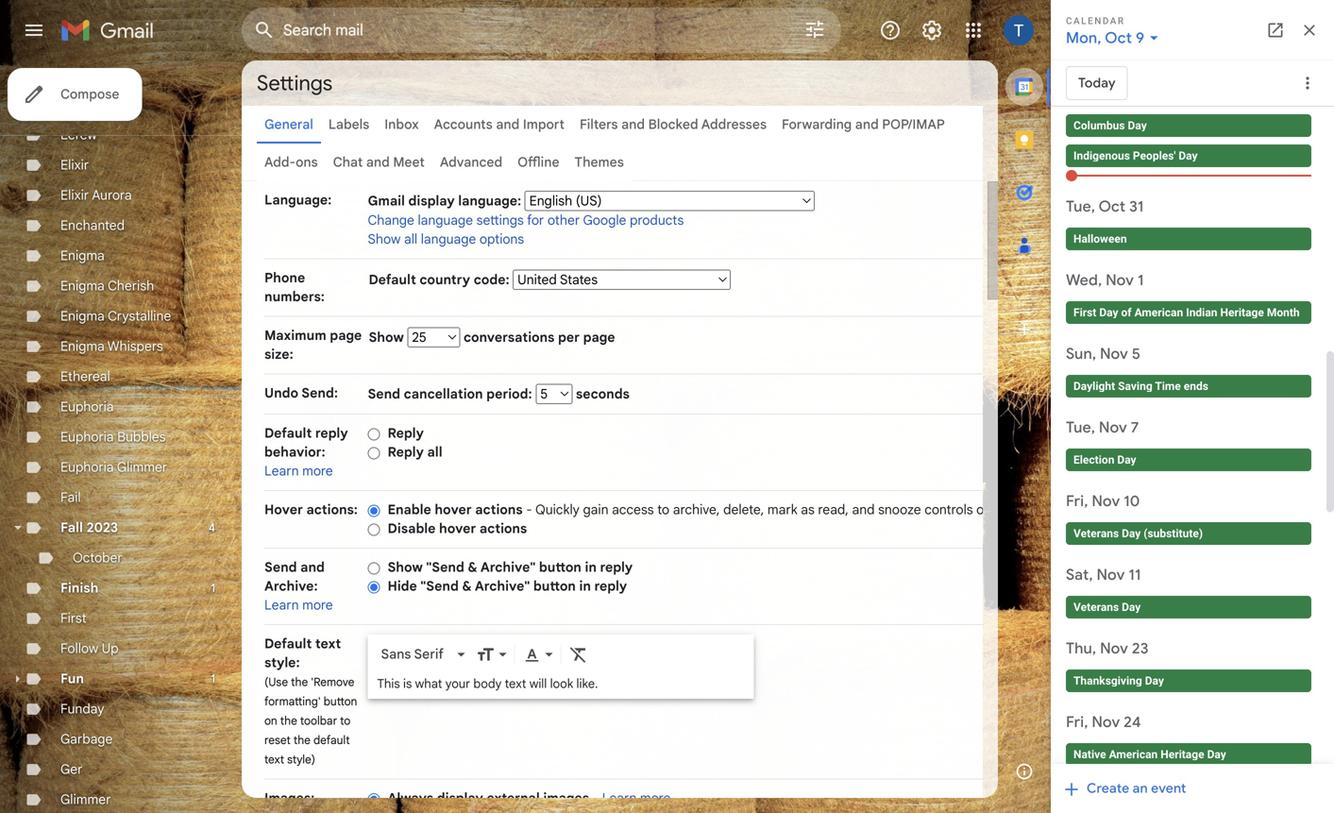 Task type: locate. For each thing, give the bounding box(es) containing it.
in
[[585, 559, 597, 576], [579, 578, 591, 595]]

2 reply from the top
[[388, 444, 424, 460]]

page right maximum
[[330, 327, 362, 344]]

1 vertical spatial default
[[264, 425, 312, 442]]

reply up behavior:
[[315, 425, 348, 442]]

themes
[[575, 154, 624, 170]]

0 vertical spatial learn
[[264, 463, 299, 479]]

0 vertical spatial learn more link
[[264, 463, 333, 479]]

hover for disable
[[439, 520, 476, 537]]

archive" for show
[[481, 559, 536, 576]]

0 vertical spatial on
[[977, 502, 992, 518]]

"send down disable hover actions
[[426, 559, 465, 576]]

learn right images
[[602, 790, 637, 807]]

1 euphoria from the top
[[60, 399, 114, 415]]

to up default
[[340, 714, 351, 728]]

1 vertical spatial language
[[421, 231, 476, 247]]

1 enigma from the top
[[60, 247, 105, 264]]

default left the country
[[369, 272, 416, 288]]

on up reset
[[264, 714, 277, 728]]

learn down archive:
[[264, 597, 299, 613]]

0 vertical spatial to
[[658, 502, 670, 518]]

funday
[[60, 701, 104, 717]]

show up hide
[[388, 559, 423, 576]]

the up style)
[[294, 733, 311, 748]]

hover.
[[995, 502, 1031, 518]]

sans serif option
[[377, 645, 454, 664]]

all down change
[[404, 231, 418, 247]]

0 vertical spatial reply
[[388, 425, 424, 442]]

in for show "send & archive" button in reply
[[585, 559, 597, 576]]

language up show all language options link
[[418, 212, 473, 229]]

conversations
[[464, 329, 555, 346]]

phone
[[264, 270, 305, 286]]

1 vertical spatial button
[[534, 578, 576, 595]]

1 vertical spatial the
[[280, 714, 297, 728]]

hover actions:
[[264, 502, 358, 518]]

0 vertical spatial euphoria
[[60, 399, 114, 415]]

0 vertical spatial send
[[368, 386, 401, 402]]

glimmer down bubbles
[[117, 459, 167, 476]]

1 vertical spatial show
[[369, 329, 407, 346]]

and inside the send and archive: learn more
[[301, 559, 325, 576]]

display right always
[[437, 790, 483, 807]]

learn down behavior:
[[264, 463, 299, 479]]

1 vertical spatial on
[[264, 714, 277, 728]]

& up the hide "send & archive" button in reply
[[468, 559, 478, 576]]

1 vertical spatial text
[[505, 676, 526, 691]]

and right read,
[[852, 502, 875, 518]]

1 vertical spatial 1
[[211, 672, 215, 686]]

1 vertical spatial send
[[264, 559, 297, 576]]

2 euphoria from the top
[[60, 429, 114, 445]]

4 enigma from the top
[[60, 338, 105, 355]]

page
[[330, 327, 362, 344], [583, 329, 615, 346]]

1 horizontal spatial -
[[593, 790, 599, 807]]

compose button
[[8, 68, 142, 121]]

3 enigma from the top
[[60, 308, 105, 324]]

1 vertical spatial hover
[[439, 520, 476, 537]]

2 vertical spatial euphoria
[[60, 459, 114, 476]]

display for gmail
[[409, 193, 455, 209]]

learn
[[264, 463, 299, 479], [264, 597, 299, 613], [602, 790, 637, 807]]

2 vertical spatial button
[[324, 695, 357, 709]]

Enable hover actions radio
[[368, 504, 380, 518]]

learn more link down behavior:
[[264, 463, 333, 479]]

to right access
[[658, 502, 670, 518]]

1 vertical spatial reply
[[388, 444, 424, 460]]

1 vertical spatial learn more link
[[264, 597, 333, 613]]

euphoria for euphoria link
[[60, 399, 114, 415]]

2 vertical spatial learn more link
[[602, 790, 671, 807]]

the up the 'formatting''
[[291, 675, 308, 689]]

actions up disable hover actions
[[475, 502, 523, 518]]

change language settings for other google products link
[[368, 212, 684, 229]]

enigma down enchanted link
[[60, 247, 105, 264]]

0 horizontal spatial send
[[264, 559, 297, 576]]

page right the per
[[583, 329, 615, 346]]

button for hide "send & archive" button in reply
[[534, 578, 576, 595]]

reply down access
[[600, 559, 633, 576]]

fun link
[[60, 671, 84, 687]]

send up reply radio
[[368, 386, 401, 402]]

more down behavior:
[[302, 463, 333, 479]]

1 left (use
[[211, 672, 215, 686]]

enigma down the enigma link
[[60, 278, 105, 294]]

1 vertical spatial elixir
[[60, 187, 89, 204]]

more inside default reply behavior: learn more
[[302, 463, 333, 479]]

all for show
[[404, 231, 418, 247]]

reply for hide "send & archive" button in reply
[[595, 578, 627, 595]]

hover right disable
[[439, 520, 476, 537]]

language down gmail display language:
[[421, 231, 476, 247]]

0 vertical spatial glimmer
[[117, 459, 167, 476]]

ethereal
[[60, 368, 110, 385]]

1 vertical spatial more
[[302, 597, 333, 613]]

settings image
[[921, 19, 944, 42]]

0 vertical spatial more
[[302, 463, 333, 479]]

display up show all language options link
[[409, 193, 455, 209]]

default inside default reply behavior: learn more
[[264, 425, 312, 442]]

reply right reply all radio
[[388, 444, 424, 460]]

1 1 from the top
[[211, 581, 215, 596]]

archive" up the hide "send & archive" button in reply
[[481, 559, 536, 576]]

default
[[369, 272, 416, 288], [264, 425, 312, 442], [264, 636, 312, 652]]

- left quickly
[[526, 502, 532, 518]]

hide
[[388, 578, 417, 595]]

more inside the send and archive: learn more
[[302, 597, 333, 613]]

learn inside default reply behavior: learn more
[[264, 463, 299, 479]]

0 vertical spatial 1
[[211, 581, 215, 596]]

filters and blocked addresses link
[[580, 116, 767, 133]]

advanced search options image
[[796, 10, 834, 48]]

0 vertical spatial all
[[404, 231, 418, 247]]

0 horizontal spatial page
[[330, 327, 362, 344]]

1 vertical spatial to
[[340, 714, 351, 728]]

hover up disable hover actions
[[435, 502, 472, 518]]

Always display external images radio
[[368, 792, 380, 806]]

glimmer down ger link
[[60, 792, 111, 808]]

4
[[209, 521, 215, 535]]

filters and blocked addresses
[[580, 116, 767, 133]]

archive" down show "send & archive" button in reply
[[475, 578, 530, 595]]

period:
[[487, 386, 532, 402]]

reply up the reply all
[[388, 425, 424, 442]]

"send
[[426, 559, 465, 576], [421, 578, 459, 595]]

euphoria glimmer link
[[60, 459, 167, 476]]

and right filters
[[622, 116, 645, 133]]

0 vertical spatial hover
[[435, 502, 472, 518]]

2 vertical spatial learn
[[602, 790, 637, 807]]

show
[[368, 231, 401, 247], [369, 329, 407, 346], [388, 559, 423, 576]]

button up the hide "send & archive" button in reply
[[539, 559, 582, 576]]

enigma cherish link
[[60, 278, 154, 294]]

actions
[[475, 502, 523, 518], [480, 520, 527, 537]]

show for show
[[369, 329, 407, 346]]

1 horizontal spatial text
[[315, 636, 341, 652]]

0 vertical spatial in
[[585, 559, 597, 576]]

inbox
[[385, 116, 419, 133]]

eerew link
[[60, 127, 97, 143]]

2 enigma from the top
[[60, 278, 105, 294]]

0 vertical spatial default
[[369, 272, 416, 288]]

2 horizontal spatial text
[[505, 676, 526, 691]]

learn more link down archive:
[[264, 597, 333, 613]]

navigation
[[0, 60, 242, 813]]

archive:
[[264, 578, 318, 595]]

fall
[[60, 519, 83, 536]]

(use
[[264, 675, 288, 689]]

accounts and import link
[[434, 116, 565, 133]]

change
[[368, 212, 415, 229]]

hover
[[264, 502, 303, 518]]

& down show "send & archive" button in reply
[[462, 578, 472, 595]]

add-
[[264, 154, 296, 170]]

forwarding and pop/imap
[[782, 116, 945, 133]]

and
[[496, 116, 520, 133], [622, 116, 645, 133], [856, 116, 879, 133], [366, 154, 390, 170], [852, 502, 875, 518], [301, 559, 325, 576]]

follow up link
[[60, 640, 119, 657]]

0 vertical spatial actions
[[475, 502, 523, 518]]

formatting options toolbar
[[374, 637, 749, 671]]

more for behavior:
[[302, 463, 333, 479]]

enigma down enigma cherish link
[[60, 308, 105, 324]]

1 vertical spatial "send
[[421, 578, 459, 595]]

and up archive:
[[301, 559, 325, 576]]

0 horizontal spatial -
[[526, 502, 532, 518]]

per
[[558, 329, 580, 346]]

1 vertical spatial archive"
[[475, 578, 530, 595]]

0 vertical spatial text
[[315, 636, 341, 652]]

1 horizontal spatial all
[[427, 444, 443, 460]]

&
[[468, 559, 478, 576], [462, 578, 472, 595]]

always display external images - learn more
[[388, 790, 671, 807]]

1 vertical spatial display
[[437, 790, 483, 807]]

side panel section
[[998, 60, 1051, 798]]

button inside default text style: (use the 'remove formatting' button on the toolbar to reset the default text style)
[[324, 695, 357, 709]]

Search mail text field
[[283, 21, 751, 40]]

send for send and archive: learn more
[[264, 559, 297, 576]]

funday link
[[60, 701, 104, 717]]

more right images
[[640, 790, 671, 807]]

access
[[612, 502, 654, 518]]

euphoria for euphoria glimmer
[[60, 459, 114, 476]]

1 reply from the top
[[388, 425, 424, 442]]

euphoria glimmer
[[60, 459, 167, 476]]

learn more link for behavior:
[[264, 463, 333, 479]]

in down gain
[[585, 559, 597, 576]]

0 horizontal spatial all
[[404, 231, 418, 247]]

pop/imap
[[882, 116, 945, 133]]

tab list
[[998, 60, 1051, 745]]

0 horizontal spatial on
[[264, 714, 277, 728]]

disable hover actions
[[388, 520, 527, 537]]

1 horizontal spatial to
[[658, 502, 670, 518]]

show down change
[[368, 231, 401, 247]]

and right 'chat'
[[366, 154, 390, 170]]

fall 2023
[[60, 519, 118, 536]]

button down show "send & archive" button in reply
[[534, 578, 576, 595]]

1 down the 4
[[211, 581, 215, 596]]

page inside maximum page size:
[[330, 327, 362, 344]]

1 vertical spatial glimmer
[[60, 792, 111, 808]]

hover
[[435, 502, 472, 518], [439, 520, 476, 537]]

-
[[526, 502, 532, 518], [593, 790, 599, 807]]

1 horizontal spatial send
[[368, 386, 401, 402]]

1 vertical spatial euphoria
[[60, 429, 114, 445]]

None search field
[[242, 8, 842, 53]]

snooze
[[879, 502, 922, 518]]

glimmer link
[[60, 792, 111, 808]]

send
[[368, 386, 401, 402], [264, 559, 297, 576]]

learn more link right images
[[602, 790, 671, 807]]

first link
[[60, 610, 87, 627]]

enchanted link
[[60, 217, 125, 234]]

text
[[315, 636, 341, 652], [505, 676, 526, 691], [264, 753, 284, 767]]

elixir
[[60, 157, 89, 173], [60, 187, 89, 204]]

2 elixir from the top
[[60, 187, 89, 204]]

actions up show "send & archive" button in reply
[[480, 520, 527, 537]]

labels link
[[329, 116, 370, 133]]

the down the 'formatting''
[[280, 714, 297, 728]]

default for default reply behavior: learn more
[[264, 425, 312, 442]]

0 vertical spatial reply
[[315, 425, 348, 442]]

send up archive:
[[264, 559, 297, 576]]

1 vertical spatial actions
[[480, 520, 527, 537]]

1 vertical spatial reply
[[600, 559, 633, 576]]

0 vertical spatial display
[[409, 193, 455, 209]]

default inside default text style: (use the 'remove formatting' button on the toolbar to reset the default text style)
[[264, 636, 312, 652]]

0 horizontal spatial to
[[340, 714, 351, 728]]

2 vertical spatial reply
[[595, 578, 627, 595]]

text down reset
[[264, 753, 284, 767]]

default up behavior:
[[264, 425, 312, 442]]

other
[[548, 212, 580, 229]]

language:
[[264, 192, 332, 208]]

0 vertical spatial elixir
[[60, 157, 89, 173]]

glimmer
[[117, 459, 167, 476], [60, 792, 111, 808]]

enable
[[388, 502, 431, 518]]

euphoria down euphoria link
[[60, 429, 114, 445]]

0 horizontal spatial glimmer
[[60, 792, 111, 808]]

default
[[314, 733, 350, 748]]

0 vertical spatial show
[[368, 231, 401, 247]]

text up 'remove
[[315, 636, 341, 652]]

google
[[583, 212, 627, 229]]

0 vertical spatial "send
[[426, 559, 465, 576]]

and left import
[[496, 116, 520, 133]]

gmail
[[368, 193, 405, 209]]

show right maximum page size:
[[369, 329, 407, 346]]

0 vertical spatial button
[[539, 559, 582, 576]]

1 vertical spatial learn
[[264, 597, 299, 613]]

& for hide
[[462, 578, 472, 595]]

elixir for elixir link
[[60, 157, 89, 173]]

euphoria bubbles
[[60, 429, 166, 445]]

text left will
[[505, 676, 526, 691]]

in up remove formatting ‪(⌘\)‬ image
[[579, 578, 591, 595]]

2 1 from the top
[[211, 672, 215, 686]]

october
[[73, 550, 123, 566]]

send inside the send and archive: learn more
[[264, 559, 297, 576]]

enigma up ethereal link
[[60, 338, 105, 355]]

in for hide "send & archive" button in reply
[[579, 578, 591, 595]]

"send right hide
[[421, 578, 459, 595]]

size:
[[264, 346, 293, 363]]

and left pop/imap on the right of the page
[[856, 116, 879, 133]]

options
[[480, 231, 524, 247]]

language
[[418, 212, 473, 229], [421, 231, 476, 247]]

1 vertical spatial -
[[593, 790, 599, 807]]

2 vertical spatial show
[[388, 559, 423, 576]]

all down cancellation
[[427, 444, 443, 460]]

button down 'remove
[[324, 695, 357, 709]]

0 vertical spatial &
[[468, 559, 478, 576]]

default up style:
[[264, 636, 312, 652]]

- right images
[[593, 790, 599, 807]]

enigma link
[[60, 247, 105, 264]]

reply
[[388, 425, 424, 442], [388, 444, 424, 460]]

learn inside the send and archive: learn more
[[264, 597, 299, 613]]

1 horizontal spatial glimmer
[[117, 459, 167, 476]]

elixir down eerew
[[60, 157, 89, 173]]

fail
[[60, 489, 81, 506]]

2 vertical spatial default
[[264, 636, 312, 652]]

euphoria down ethereal link
[[60, 399, 114, 415]]

3 euphoria from the top
[[60, 459, 114, 476]]

"send for hide
[[421, 578, 459, 595]]

Reply all radio
[[368, 446, 380, 460]]

default country code:
[[369, 272, 513, 288]]

1 vertical spatial all
[[427, 444, 443, 460]]

more down archive:
[[302, 597, 333, 613]]

0 horizontal spatial text
[[264, 753, 284, 767]]

reply down gain
[[595, 578, 627, 595]]

1 elixir from the top
[[60, 157, 89, 173]]

learn more link for archive:
[[264, 597, 333, 613]]

enigma for enigma crystalline
[[60, 308, 105, 324]]

1 horizontal spatial on
[[977, 502, 992, 518]]

elixir down elixir link
[[60, 187, 89, 204]]

enable hover actions - quickly gain access to archive, delete, mark as read, and snooze controls on hover.
[[388, 502, 1031, 518]]

enigma whispers
[[60, 338, 163, 355]]

euphoria up 'fail'
[[60, 459, 114, 476]]

0 vertical spatial archive"
[[481, 559, 536, 576]]

1 vertical spatial &
[[462, 578, 472, 595]]

Disable hover actions radio
[[368, 523, 380, 537]]

reply inside default reply behavior: learn more
[[315, 425, 348, 442]]

1 vertical spatial in
[[579, 578, 591, 595]]

on left hover.
[[977, 502, 992, 518]]



Task type: vqa. For each thing, say whether or not it's contained in the screenshot.
6
no



Task type: describe. For each thing, give the bounding box(es) containing it.
behavior:
[[264, 444, 325, 460]]

enigma crystalline link
[[60, 308, 171, 324]]

show all language options link
[[368, 231, 524, 247]]

style)
[[287, 753, 315, 767]]

offline
[[518, 154, 560, 170]]

import
[[523, 116, 565, 133]]

is
[[403, 676, 412, 691]]

compose
[[60, 86, 119, 102]]

this
[[377, 676, 400, 691]]

2 vertical spatial text
[[264, 753, 284, 767]]

euphoria bubbles link
[[60, 429, 166, 445]]

and for chat and meet
[[366, 154, 390, 170]]

themes link
[[575, 154, 624, 170]]

button for show "send & archive" button in reply
[[539, 559, 582, 576]]

fall 2023 link
[[60, 519, 118, 536]]

ethereal link
[[60, 368, 110, 385]]

Reply radio
[[368, 427, 380, 441]]

actions for enable
[[475, 502, 523, 518]]

this is what your body text will look like.
[[377, 676, 598, 691]]

mark
[[768, 502, 798, 518]]

reply for show "send & archive" button in reply
[[600, 559, 633, 576]]

remove formatting ‪(⌘\)‬ image
[[569, 645, 588, 664]]

"send for show
[[426, 559, 465, 576]]

whispers
[[107, 338, 163, 355]]

show for show all language options
[[368, 231, 401, 247]]

navigation containing compose
[[0, 60, 242, 813]]

enigma for enigma cherish
[[60, 278, 105, 294]]

gmail image
[[60, 11, 163, 49]]

cancellation
[[404, 386, 483, 402]]

enigma for enigma whispers
[[60, 338, 105, 355]]

1 for finish
[[211, 581, 215, 596]]

2 vertical spatial the
[[294, 733, 311, 748]]

always
[[388, 790, 434, 807]]

code:
[[474, 272, 510, 288]]

cherish
[[108, 278, 154, 294]]

images:
[[264, 790, 315, 807]]

default for default country code:
[[369, 272, 416, 288]]

bubbles
[[117, 429, 166, 445]]

ger link
[[60, 761, 83, 778]]

learn for default reply behavior: learn more
[[264, 463, 299, 479]]

enigma for the enigma link
[[60, 247, 105, 264]]

1 for fun
[[211, 672, 215, 686]]

garbage link
[[60, 731, 113, 748]]

language:
[[458, 193, 521, 209]]

hover for enable
[[435, 502, 472, 518]]

toolbar
[[300, 714, 337, 728]]

like.
[[577, 676, 598, 691]]

archive" for hide
[[475, 578, 530, 595]]

accounts
[[434, 116, 493, 133]]

to inside default text style: (use the 'remove formatting' button on the toolbar to reset the default text style)
[[340, 714, 351, 728]]

elixir for elixir aurora
[[60, 187, 89, 204]]

add-ons link
[[264, 154, 318, 170]]

what
[[415, 676, 442, 691]]

external
[[487, 790, 540, 807]]

inbox link
[[385, 116, 419, 133]]

send and archive: learn more
[[264, 559, 333, 613]]

and for forwarding and pop/imap
[[856, 116, 879, 133]]

quickly
[[536, 502, 580, 518]]

phone numbers:
[[264, 270, 325, 305]]

follow up
[[60, 640, 119, 657]]

0 vertical spatial language
[[418, 212, 473, 229]]

show "send & archive" button in reply
[[388, 559, 633, 576]]

maximum
[[264, 327, 327, 344]]

support image
[[879, 19, 902, 42]]

undo send:
[[264, 385, 338, 401]]

all for reply
[[427, 444, 443, 460]]

actions:
[[306, 502, 358, 518]]

euphoria for euphoria bubbles
[[60, 429, 114, 445]]

enigma whispers link
[[60, 338, 163, 355]]

first
[[60, 610, 87, 627]]

garbage
[[60, 731, 113, 748]]

fail link
[[60, 489, 81, 506]]

ons
[[296, 154, 318, 170]]

2 vertical spatial more
[[640, 790, 671, 807]]

settings
[[257, 70, 333, 96]]

gain
[[583, 502, 609, 518]]

forwarding
[[782, 116, 852, 133]]

october link
[[73, 550, 123, 566]]

0 vertical spatial -
[[526, 502, 532, 518]]

and for filters and blocked addresses
[[622, 116, 645, 133]]

& for show
[[468, 559, 478, 576]]

settings
[[477, 212, 524, 229]]

delete,
[[724, 502, 764, 518]]

learn for send and archive: learn more
[[264, 597, 299, 613]]

and for accounts and import
[[496, 116, 520, 133]]

reply for reply all
[[388, 444, 424, 460]]

default for default text style: (use the 'remove formatting' button on the toolbar to reset the default text style)
[[264, 636, 312, 652]]

search mail image
[[247, 13, 281, 47]]

0 vertical spatial the
[[291, 675, 308, 689]]

accounts and import
[[434, 116, 565, 133]]

crystalline
[[108, 308, 171, 324]]

products
[[630, 212, 684, 229]]

on inside default text style: (use the 'remove formatting' button on the toolbar to reset the default text style)
[[264, 714, 277, 728]]

reply for reply
[[388, 425, 424, 442]]

euphoria link
[[60, 399, 114, 415]]

actions for disable
[[480, 520, 527, 537]]

more for archive:
[[302, 597, 333, 613]]

1 horizontal spatial page
[[583, 329, 615, 346]]

Show "Send & Archive" button in reply radio
[[368, 561, 380, 576]]

show for show "send & archive" button in reply
[[388, 559, 423, 576]]

blocked
[[648, 116, 699, 133]]

Hide "Send & Archive" button in reply radio
[[368, 580, 380, 594]]

meet
[[393, 154, 425, 170]]

and for send and archive: learn more
[[301, 559, 325, 576]]

filters
[[580, 116, 618, 133]]

country
[[420, 272, 470, 288]]

sans serif
[[381, 646, 444, 662]]

read,
[[818, 502, 849, 518]]

style:
[[264, 655, 300, 671]]

enchanted
[[60, 217, 125, 234]]

forwarding and pop/imap link
[[782, 116, 945, 133]]

2023
[[86, 519, 118, 536]]

display for always
[[437, 790, 483, 807]]

finish
[[60, 580, 99, 596]]

chat and meet
[[333, 154, 425, 170]]

archive,
[[673, 502, 720, 518]]

offline link
[[518, 154, 560, 170]]

elixir link
[[60, 157, 89, 173]]

show all language options
[[368, 231, 524, 247]]

send cancellation period:
[[368, 386, 536, 402]]

send for send cancellation period:
[[368, 386, 401, 402]]

elixir aurora
[[60, 187, 132, 204]]

general
[[264, 116, 313, 133]]

gmail display language:
[[368, 193, 521, 209]]

elixir aurora link
[[60, 187, 132, 204]]

main menu image
[[23, 19, 45, 42]]

as
[[801, 502, 815, 518]]

chat
[[333, 154, 363, 170]]



